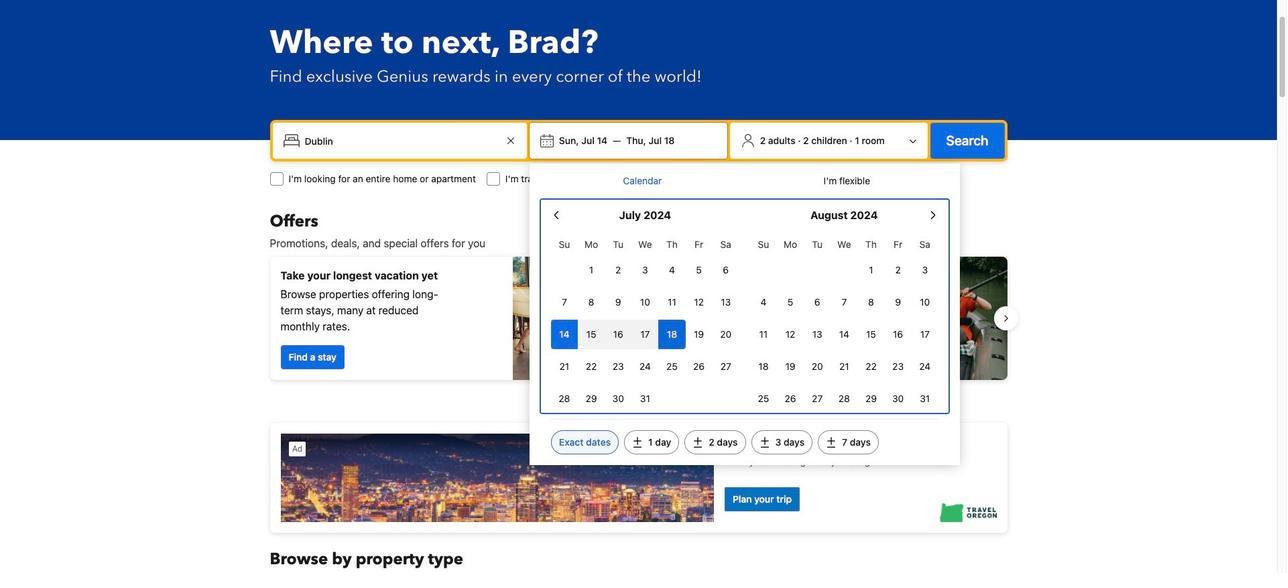 Task type: vqa. For each thing, say whether or not it's contained in the screenshot.
Booking.com image on the left top
no



Task type: describe. For each thing, give the bounding box(es) containing it.
15 July 2024 checkbox
[[578, 320, 605, 349]]

24 July 2024 checkbox
[[632, 352, 659, 381]]

24 August 2024 checkbox
[[911, 352, 938, 381]]

1 cell from the left
[[551, 317, 578, 349]]

28 July 2024 checkbox
[[551, 384, 578, 414]]

12 July 2024 checkbox
[[685, 288, 712, 317]]

25 July 2024 checkbox
[[659, 352, 685, 381]]

23 July 2024 checkbox
[[605, 352, 632, 381]]

9 August 2024 checkbox
[[885, 288, 911, 317]]

20 July 2024 checkbox
[[712, 320, 739, 349]]

5 August 2024 checkbox
[[777, 288, 804, 317]]

19 July 2024 checkbox
[[685, 320, 712, 349]]

10 July 2024 checkbox
[[632, 288, 659, 317]]

2 August 2024 checkbox
[[885, 255, 911, 285]]

26 August 2024 checkbox
[[777, 384, 804, 414]]

5 cell from the left
[[659, 317, 685, 349]]

5 July 2024 checkbox
[[685, 255, 712, 285]]

3 July 2024 checkbox
[[632, 255, 659, 285]]

1 August 2024 checkbox
[[858, 255, 885, 285]]

11 July 2024 checkbox
[[659, 288, 685, 317]]

28 August 2024 checkbox
[[831, 384, 858, 414]]

2 cell from the left
[[578, 317, 605, 349]]

11 August 2024 checkbox
[[750, 320, 777, 349]]

6 July 2024 checkbox
[[712, 255, 739, 285]]

13 August 2024 checkbox
[[804, 320, 831, 349]]

advertisement element
[[270, 423, 1007, 533]]

30 July 2024 checkbox
[[605, 384, 632, 414]]

18 August 2024 checkbox
[[750, 352, 777, 381]]

18 July 2024 checkbox
[[659, 320, 685, 349]]

27 August 2024 checkbox
[[804, 384, 831, 414]]

17 July 2024 checkbox
[[632, 320, 659, 349]]

31 July 2024 checkbox
[[632, 384, 659, 414]]

13 July 2024 checkbox
[[712, 288, 739, 317]]

16 August 2024 checkbox
[[885, 320, 911, 349]]

3 cell from the left
[[605, 317, 632, 349]]

2 July 2024 checkbox
[[605, 255, 632, 285]]



Task type: locate. For each thing, give the bounding box(es) containing it.
tab list
[[540, 164, 949, 200]]

29 July 2024 checkbox
[[578, 384, 605, 414]]

8 July 2024 checkbox
[[578, 288, 605, 317]]

26 July 2024 checkbox
[[685, 352, 712, 381]]

22 August 2024 checkbox
[[858, 352, 885, 381]]

region
[[259, 251, 1018, 385]]

25 August 2024 checkbox
[[750, 384, 777, 414]]

2 grid from the left
[[750, 231, 938, 414]]

0 horizontal spatial grid
[[551, 231, 739, 414]]

29 August 2024 checkbox
[[858, 384, 885, 414]]

19 August 2024 checkbox
[[777, 352, 804, 381]]

take your longest vacation yet image
[[512, 257, 633, 380]]

17 August 2024 checkbox
[[911, 320, 938, 349]]

14 August 2024 checkbox
[[831, 320, 858, 349]]

1 horizontal spatial grid
[[750, 231, 938, 414]]

14 July 2024 checkbox
[[551, 320, 578, 349]]

15 August 2024 checkbox
[[858, 320, 885, 349]]

7 July 2024 checkbox
[[551, 288, 578, 317]]

main content
[[259, 211, 1018, 573]]

7 August 2024 checkbox
[[831, 288, 858, 317]]

21 July 2024 checkbox
[[551, 352, 578, 381]]

4 August 2024 checkbox
[[750, 288, 777, 317]]

6 August 2024 checkbox
[[804, 288, 831, 317]]

10 August 2024 checkbox
[[911, 288, 938, 317]]

31 August 2024 checkbox
[[911, 384, 938, 414]]

30 August 2024 checkbox
[[885, 384, 911, 414]]

grid
[[551, 231, 739, 414], [750, 231, 938, 414]]

8 August 2024 checkbox
[[858, 288, 885, 317]]

Where are you going? field
[[299, 129, 503, 153]]

22 July 2024 checkbox
[[578, 352, 605, 381]]

4 July 2024 checkbox
[[659, 255, 685, 285]]

27 July 2024 checkbox
[[712, 352, 739, 381]]

progress bar
[[630, 391, 647, 396]]

1 July 2024 checkbox
[[578, 255, 605, 285]]

1 grid from the left
[[551, 231, 739, 414]]

9 July 2024 checkbox
[[605, 288, 632, 317]]

3 August 2024 checkbox
[[911, 255, 938, 285]]

16 July 2024 checkbox
[[605, 320, 632, 349]]

cell
[[551, 317, 578, 349], [578, 317, 605, 349], [605, 317, 632, 349], [632, 317, 659, 349], [659, 317, 685, 349]]

12 August 2024 checkbox
[[777, 320, 804, 349]]

4 cell from the left
[[632, 317, 659, 349]]

23 August 2024 checkbox
[[885, 352, 911, 381]]

21 August 2024 checkbox
[[831, 352, 858, 381]]

20 August 2024 checkbox
[[804, 352, 831, 381]]

a young girl and woman kayak on a river image
[[644, 257, 1007, 380]]



